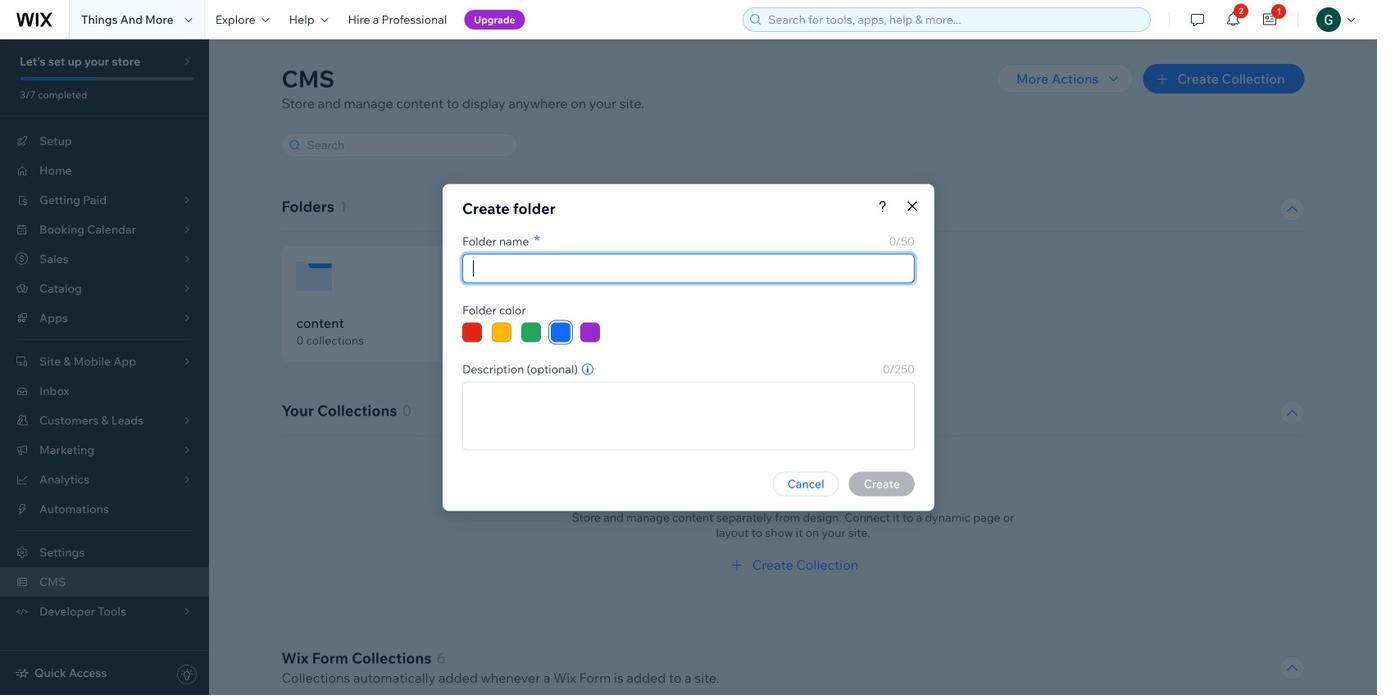 Task type: vqa. For each thing, say whether or not it's contained in the screenshot.
left Alerts
no



Task type: locate. For each thing, give the bounding box(es) containing it.
None field
[[468, 255, 909, 283]]

None text field
[[463, 382, 915, 451]]

Search field
[[302, 134, 512, 157]]

sidebar element
[[0, 39, 209, 695]]

Search for tools, apps, help & more... field
[[764, 8, 1146, 31]]



